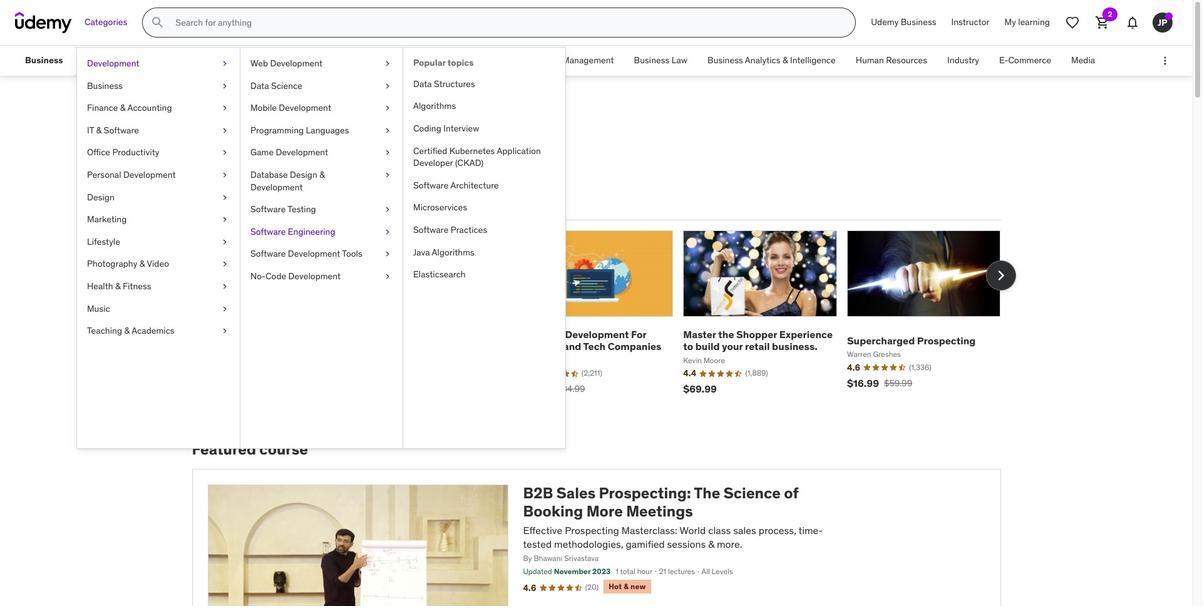 Task type: vqa. For each thing, say whether or not it's contained in the screenshot.
Operations
yes



Task type: locate. For each thing, give the bounding box(es) containing it.
0 horizontal spatial science
[[271, 80, 302, 91]]

1 horizontal spatial data
[[413, 78, 432, 89]]

certified
[[413, 145, 447, 156]]

data inside data science link
[[250, 80, 269, 91]]

xsmall image for business
[[220, 80, 230, 92]]

sales right the b2b
[[556, 483, 596, 503]]

to inside master the shopper experience to build your retail business.
[[683, 340, 693, 353]]

xsmall image inside it & software 'link'
[[220, 124, 230, 137]]

you have alerts image
[[1165, 13, 1173, 20]]

tested
[[523, 538, 552, 550]]

development for game development
[[276, 147, 328, 158]]

1 horizontal spatial prospecting
[[917, 334, 976, 347]]

xsmall image
[[383, 58, 393, 70], [220, 102, 230, 114], [383, 169, 393, 181], [220, 191, 230, 204], [383, 204, 393, 216], [220, 236, 230, 248], [220, 258, 230, 270], [220, 280, 230, 293], [220, 303, 230, 315]]

finance
[[87, 102, 118, 113]]

xsmall image inside marketing link
[[220, 214, 230, 226]]

java algorithms
[[413, 246, 475, 258]]

personal
[[87, 169, 121, 180]]

xsmall image inside software engineering link
[[383, 226, 393, 238]]

xsmall image inside programming languages link
[[383, 124, 393, 137]]

& inside it & software 'link'
[[96, 124, 102, 136]]

21 lectures
[[659, 567, 695, 576]]

xsmall image inside health & fitness link
[[220, 280, 230, 293]]

web development
[[250, 58, 322, 69]]

1 horizontal spatial management
[[562, 55, 614, 66]]

software down developer
[[413, 180, 449, 191]]

software for software development tools
[[250, 248, 286, 259]]

office productivity link
[[77, 142, 240, 164]]

udemy image
[[15, 12, 72, 33]]

business left and
[[519, 328, 563, 341]]

0 vertical spatial sales
[[192, 105, 245, 131]]

music
[[87, 303, 110, 314]]

1
[[616, 567, 618, 576]]

algorithms up "coding"
[[413, 100, 456, 112]]

business left the 'popular'
[[378, 55, 413, 66]]

business
[[901, 16, 936, 28], [25, 55, 63, 66], [378, 55, 413, 66], [634, 55, 669, 66], [707, 55, 743, 66], [87, 80, 123, 91], [519, 328, 563, 341]]

practices
[[451, 224, 487, 235]]

process,
[[759, 524, 796, 536]]

human resources
[[856, 55, 927, 66]]

e-commerce
[[999, 55, 1051, 66]]

xsmall image inside software development tools link
[[383, 248, 393, 260]]

sales
[[192, 105, 245, 131], [556, 483, 596, 503]]

xsmall image for marketing
[[220, 214, 230, 226]]

it & software
[[87, 124, 139, 136]]

1 horizontal spatial sales
[[556, 483, 596, 503]]

algorithms down software practices
[[432, 246, 475, 258]]

sales courses
[[192, 105, 330, 131]]

xsmall image for personal development
[[220, 169, 230, 181]]

development for personal development
[[123, 169, 176, 180]]

to left build
[[683, 340, 693, 353]]

0 vertical spatial courses
[[248, 105, 330, 131]]

& right 'analytics'
[[783, 55, 788, 66]]

notifications image
[[1125, 15, 1140, 30]]

0 vertical spatial design
[[290, 169, 317, 180]]

health & fitness
[[87, 280, 151, 292]]

xsmall image inside lifestyle link
[[220, 236, 230, 248]]

0 horizontal spatial data
[[250, 80, 269, 91]]

software practices link
[[403, 219, 565, 241]]

& right health
[[115, 280, 121, 292]]

& down class
[[708, 538, 714, 550]]

software inside software engineering link
[[250, 226, 286, 237]]

xsmall image for lifestyle
[[220, 236, 230, 248]]

data structures link
[[403, 73, 565, 95]]

0 horizontal spatial to
[[254, 160, 269, 179]]

project management
[[532, 55, 614, 66]]

lectures
[[668, 567, 695, 576]]

& down "game development" "link"
[[319, 169, 325, 180]]

xsmall image for web development
[[383, 58, 393, 70]]

data down web
[[250, 80, 269, 91]]

xsmall image inside business link
[[220, 80, 230, 92]]

management
[[265, 55, 316, 66], [562, 55, 614, 66]]

hour
[[637, 567, 652, 576]]

1 horizontal spatial to
[[683, 340, 693, 353]]

xsmall image for software testing
[[383, 204, 393, 216]]

0 horizontal spatial design
[[87, 191, 114, 203]]

mobile development link
[[240, 97, 403, 119]]

1 horizontal spatial business link
[[77, 75, 240, 97]]

development for mobile development
[[279, 102, 331, 113]]

xsmall image
[[220, 58, 230, 70], [220, 80, 230, 92], [383, 80, 393, 92], [383, 102, 393, 114], [220, 124, 230, 137], [383, 124, 393, 137], [220, 147, 230, 159], [383, 147, 393, 159], [220, 169, 230, 181], [220, 214, 230, 226], [383, 226, 393, 238], [383, 248, 393, 260], [383, 270, 393, 283], [220, 325, 230, 337]]

software up software engineering
[[250, 204, 286, 215]]

sales left mobile
[[192, 105, 245, 131]]

0 horizontal spatial business link
[[15, 46, 73, 76]]

photography & video link
[[77, 253, 240, 275]]

retail
[[745, 340, 770, 353]]

& right it
[[96, 124, 102, 136]]

business link down udemy image
[[15, 46, 73, 76]]

development inside business development for startups and tech companies
[[565, 328, 629, 341]]

business left 'analytics'
[[707, 55, 743, 66]]

operations link
[[459, 46, 522, 76]]

data down the 'popular'
[[413, 78, 432, 89]]

software development tools
[[250, 248, 362, 259]]

software development tools link
[[240, 243, 403, 265]]

xsmall image inside software testing link
[[383, 204, 393, 216]]

for
[[631, 328, 646, 341]]

business inside business law link
[[634, 55, 669, 66]]

resources
[[886, 55, 927, 66]]

development link
[[77, 53, 240, 75]]

0 vertical spatial algorithms
[[413, 100, 456, 112]]

xsmall image inside data science link
[[383, 80, 393, 92]]

effective
[[523, 524, 562, 536]]

development for web development
[[270, 58, 322, 69]]

supercharged prospecting link
[[847, 334, 976, 347]]

it
[[87, 124, 94, 136]]

personal development link
[[77, 164, 240, 186]]

business link up accounting
[[77, 75, 240, 97]]

xsmall image inside 'photography & video' link
[[220, 258, 230, 270]]

languages
[[306, 124, 349, 136]]

software up office productivity
[[104, 124, 139, 136]]

categories button
[[77, 8, 135, 38]]

human
[[856, 55, 884, 66]]

xsmall image for mobile development
[[383, 102, 393, 114]]

elasticsearch
[[413, 269, 466, 280]]

next image
[[991, 265, 1011, 285]]

xsmall image inside the teaching & academics link
[[220, 325, 230, 337]]

xsmall image inside database design & development link
[[383, 169, 393, 181]]

architecture
[[450, 180, 499, 191]]

0 horizontal spatial sales
[[192, 105, 245, 131]]

more subcategory menu links image
[[1159, 54, 1171, 67]]

hot & new
[[609, 582, 646, 591]]

xsmall image for music
[[220, 303, 230, 315]]

most popular
[[194, 197, 257, 210]]

udemy business
[[871, 16, 936, 28]]

business analytics & intelligence link
[[697, 46, 846, 76]]

& inside health & fitness link
[[115, 280, 121, 292]]

1 management from the left
[[265, 55, 316, 66]]

software architecture
[[413, 180, 499, 191]]

trending
[[272, 197, 315, 210]]

Search for anything text field
[[173, 12, 840, 33]]

& right teaching
[[124, 325, 130, 336]]

& for hot & new
[[624, 582, 629, 591]]

xsmall image inside design link
[[220, 191, 230, 204]]

xsmall image inside the web development link
[[383, 58, 393, 70]]

0 vertical spatial prospecting
[[917, 334, 976, 347]]

software inside software architecture link
[[413, 180, 449, 191]]

& right the finance
[[120, 102, 125, 113]]

1 horizontal spatial design
[[290, 169, 317, 180]]

e-
[[999, 55, 1008, 66]]

1 vertical spatial to
[[683, 340, 693, 353]]

b2b
[[523, 483, 553, 503]]

web development link
[[240, 53, 403, 75]]

my learning
[[1005, 16, 1050, 28]]

sales inside the b2b sales prospecting: the science of booking more meetings effective prospecting masterclass: world class sales process, time- tested methodologies, gamified sessions & more. by bhawani srivastava
[[556, 483, 596, 503]]

& for photography & video
[[139, 258, 145, 269]]

business link
[[15, 46, 73, 76], [77, 75, 240, 97]]

xsmall image inside mobile development link
[[383, 102, 393, 114]]

productivity
[[112, 147, 159, 158]]

companies
[[608, 340, 661, 353]]

& right hot
[[624, 582, 629, 591]]

my
[[1005, 16, 1016, 28]]

science up the sales
[[724, 483, 781, 503]]

master the shopper experience to build your retail business.
[[683, 328, 833, 353]]

prospecting inside carousel element
[[917, 334, 976, 347]]

to
[[254, 160, 269, 179], [683, 340, 693, 353]]

xsmall image inside the personal development link
[[220, 169, 230, 181]]

coding interview
[[413, 123, 479, 134]]

xsmall image inside office productivity link
[[220, 147, 230, 159]]

to down game
[[254, 160, 269, 179]]

engineering
[[288, 226, 335, 237]]

java algorithms link
[[403, 241, 565, 264]]

xsmall image for programming languages
[[383, 124, 393, 137]]

strategy
[[415, 55, 449, 66]]

software inside software testing link
[[250, 204, 286, 215]]

the
[[718, 328, 734, 341]]

software up java at left top
[[413, 224, 449, 235]]

management up 'data science'
[[265, 55, 316, 66]]

structures
[[434, 78, 475, 89]]

1 vertical spatial prospecting
[[565, 524, 619, 536]]

marketing
[[87, 214, 127, 225]]

most
[[194, 197, 218, 210]]

software down software testing
[[250, 226, 286, 237]]

teaching & academics
[[87, 325, 174, 336]]

wishlist image
[[1065, 15, 1080, 30]]

1 horizontal spatial science
[[724, 483, 781, 503]]

software inside "software practices" link
[[413, 224, 449, 235]]

0 horizontal spatial management
[[265, 55, 316, 66]]

xsmall image inside finance & accounting link
[[220, 102, 230, 114]]

personal development
[[87, 169, 176, 180]]

database
[[250, 169, 288, 180]]

build
[[695, 340, 720, 353]]

software inside software development tools link
[[250, 248, 286, 259]]

xsmall image inside development "link"
[[220, 58, 230, 70]]

gamified
[[626, 538, 665, 550]]

industry link
[[937, 46, 989, 76]]

xsmall image inside 'music' link
[[220, 303, 230, 315]]

& left video
[[139, 258, 145, 269]]

categories
[[85, 16, 127, 28]]

the
[[694, 483, 720, 503]]

0 vertical spatial science
[[271, 80, 302, 91]]

science down web development
[[271, 80, 302, 91]]

business right udemy in the right of the page
[[901, 16, 936, 28]]

java
[[413, 246, 430, 258]]

software engineering element
[[403, 48, 565, 448]]

0 horizontal spatial prospecting
[[565, 524, 619, 536]]

application
[[497, 145, 541, 156]]

& inside the teaching & academics link
[[124, 325, 130, 336]]

business left law
[[634, 55, 669, 66]]

management link
[[254, 46, 326, 76]]

1 total hour
[[616, 567, 652, 576]]

prospecting inside the b2b sales prospecting: the science of booking more meetings effective prospecting masterclass: world class sales process, time- tested methodologies, gamified sessions & more. by bhawani srivastava
[[565, 524, 619, 536]]

data inside data structures link
[[413, 78, 432, 89]]

1 vertical spatial sales
[[556, 483, 596, 503]]

xsmall image inside the no-code development link
[[383, 270, 393, 283]]

finance & accounting link
[[77, 97, 240, 119]]

& inside finance & accounting link
[[120, 102, 125, 113]]

& inside database design & development
[[319, 169, 325, 180]]

management right project
[[562, 55, 614, 66]]

& inside 'photography & video' link
[[139, 258, 145, 269]]

xsmall image inside "game development" "link"
[[383, 147, 393, 159]]

1 vertical spatial science
[[724, 483, 781, 503]]

levels
[[712, 567, 733, 576]]

xsmall image for software development tools
[[383, 248, 393, 260]]

software up code
[[250, 248, 286, 259]]

by
[[523, 554, 532, 563]]

business up the finance
[[87, 80, 123, 91]]

developer
[[413, 157, 453, 169]]

1 vertical spatial design
[[87, 191, 114, 203]]



Task type: describe. For each thing, give the bounding box(es) containing it.
bhawani
[[534, 554, 562, 563]]

all levels
[[701, 567, 733, 576]]

business inside business analytics & intelligence link
[[707, 55, 743, 66]]

2 management from the left
[[562, 55, 614, 66]]

algorithms link
[[403, 95, 565, 118]]

of
[[784, 483, 798, 503]]

submit search image
[[150, 15, 165, 30]]

business analytics & intelligence
[[707, 55, 836, 66]]

teaching
[[87, 325, 122, 336]]

game
[[250, 147, 274, 158]]

development for business development for startups and tech companies
[[565, 328, 629, 341]]

health
[[87, 280, 113, 292]]

tools
[[342, 248, 362, 259]]

music link
[[77, 298, 240, 320]]

most popular button
[[192, 189, 260, 219]]

data for data science
[[250, 80, 269, 91]]

game development link
[[240, 142, 403, 164]]

0 vertical spatial to
[[254, 160, 269, 179]]

courses to get you started
[[192, 160, 380, 179]]

srivastava
[[564, 554, 599, 563]]

2
[[1108, 9, 1112, 19]]

operations
[[469, 55, 512, 66]]

analytics
[[745, 55, 780, 66]]

microservices
[[413, 202, 467, 213]]

lifestyle
[[87, 236, 120, 247]]

class
[[708, 524, 731, 536]]

microservices link
[[403, 197, 565, 219]]

law
[[672, 55, 687, 66]]

tech
[[583, 340, 605, 353]]

& for it & software
[[96, 124, 102, 136]]

you
[[299, 160, 325, 179]]

shopper
[[736, 328, 777, 341]]

1 vertical spatial algorithms
[[432, 246, 475, 258]]

data structures
[[413, 78, 475, 89]]

code
[[265, 270, 286, 282]]

new
[[630, 582, 646, 591]]

started
[[328, 160, 380, 179]]

web
[[250, 58, 268, 69]]

21
[[659, 567, 666, 576]]

business inside business strategy link
[[378, 55, 413, 66]]

business inside the udemy business link
[[901, 16, 936, 28]]

xsmall image for data science
[[383, 80, 393, 92]]

software architecture link
[[403, 175, 565, 197]]

no-code development
[[250, 270, 341, 282]]

xsmall image for design
[[220, 191, 230, 204]]

& for finance & accounting
[[120, 102, 125, 113]]

certified kubernetes application developer (ckad)
[[413, 145, 541, 169]]

popular
[[413, 57, 446, 68]]

no-
[[250, 270, 265, 282]]

instructor link
[[944, 8, 997, 38]]

xsmall image for no-code development
[[383, 270, 393, 283]]

data for data structures
[[413, 78, 432, 89]]

xsmall image for software engineering
[[383, 226, 393, 238]]

software for software architecture
[[413, 180, 449, 191]]

featured course
[[192, 440, 308, 459]]

software engineering
[[250, 226, 335, 237]]

xsmall image for database design & development
[[383, 169, 393, 181]]

& for health & fitness
[[115, 280, 121, 292]]

master
[[683, 328, 716, 341]]

master the shopper experience to build your retail business. link
[[683, 328, 833, 353]]

your
[[722, 340, 743, 353]]

coding
[[413, 123, 441, 134]]

business law link
[[624, 46, 697, 76]]

xsmall image for photography & video
[[220, 258, 230, 270]]

business development for startups and tech companies link
[[519, 328, 661, 353]]

jp link
[[1148, 8, 1178, 38]]

xsmall image for teaching & academics
[[220, 325, 230, 337]]

development for software development tools
[[288, 248, 340, 259]]

supercharged
[[847, 334, 915, 347]]

industry
[[947, 55, 979, 66]]

marketing link
[[77, 209, 240, 231]]

software for software practices
[[413, 224, 449, 235]]

& for teaching & academics
[[124, 325, 130, 336]]

programming
[[250, 124, 304, 136]]

programming languages link
[[240, 119, 403, 142]]

instructor
[[951, 16, 990, 28]]

hot
[[609, 582, 622, 591]]

certified kubernetes application developer (ckad) link
[[403, 140, 565, 175]]

communication
[[183, 55, 244, 66]]

time-
[[798, 524, 823, 536]]

learning
[[1018, 16, 1050, 28]]

& inside the b2b sales prospecting: the science of booking more meetings effective prospecting masterclass: world class sales process, time- tested methodologies, gamified sessions & more. by bhawani srivastava
[[708, 538, 714, 550]]

e-commerce link
[[989, 46, 1061, 76]]

project management link
[[522, 46, 624, 76]]

xsmall image for office productivity
[[220, 147, 230, 159]]

xsmall image for finance & accounting
[[220, 102, 230, 114]]

experience
[[779, 328, 833, 341]]

b2b sales prospecting: the science of booking more meetings effective prospecting masterclass: world class sales process, time- tested methodologies, gamified sessions & more. by bhawani srivastava
[[523, 483, 823, 563]]

carousel element
[[192, 230, 1016, 411]]

design inside database design & development
[[290, 169, 317, 180]]

and
[[563, 340, 581, 353]]

business left arrow pointing to subcategory menu links image
[[25, 55, 63, 66]]

software inside it & software 'link'
[[104, 124, 139, 136]]

startups
[[519, 340, 561, 353]]

& inside business analytics & intelligence link
[[783, 55, 788, 66]]

(ckad)
[[455, 157, 483, 169]]

1 vertical spatial courses
[[192, 160, 250, 179]]

xsmall image for it & software
[[220, 124, 230, 137]]

methodologies,
[[554, 538, 623, 550]]

software testing
[[250, 204, 316, 215]]

business inside business development for startups and tech companies
[[519, 328, 563, 341]]

software for software testing
[[250, 204, 286, 215]]

data science link
[[240, 75, 403, 97]]

development inside database design & development
[[250, 181, 303, 193]]

xsmall image for development
[[220, 58, 230, 70]]

arrow pointing to subcategory menu links image
[[73, 46, 84, 76]]

xsmall image for game development
[[383, 147, 393, 159]]

project
[[532, 55, 560, 66]]

shopping cart with 2 items image
[[1095, 15, 1110, 30]]

commerce
[[1008, 55, 1051, 66]]

business development for startups and tech companies
[[519, 328, 661, 353]]

intelligence
[[790, 55, 836, 66]]

human resources link
[[846, 46, 937, 76]]

finance & accounting
[[87, 102, 172, 113]]

more
[[586, 501, 623, 521]]

software for software engineering
[[250, 226, 286, 237]]

teaching & academics link
[[77, 320, 240, 342]]

all
[[701, 567, 710, 576]]

science inside the b2b sales prospecting: the science of booking more meetings effective prospecting masterclass: world class sales process, time- tested methodologies, gamified sessions & more. by bhawani srivastava
[[724, 483, 781, 503]]

coding interview link
[[403, 118, 565, 140]]

prospecting:
[[599, 483, 691, 503]]

xsmall image for health & fitness
[[220, 280, 230, 293]]



